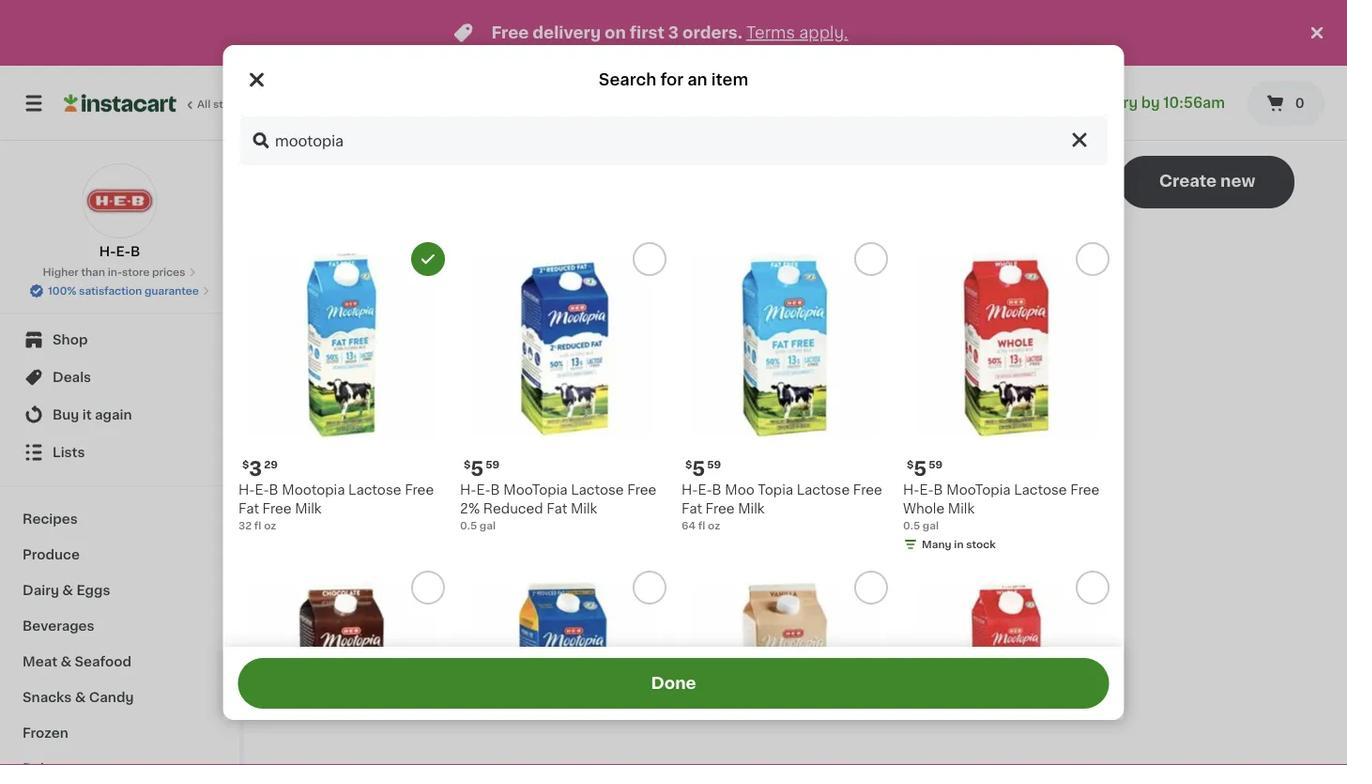 Task type: locate. For each thing, give the bounding box(es) containing it.
b down "29"
[[269, 484, 278, 497]]

dialog
[[223, 45, 1125, 765]]

b for h-e-b mootopia lactose free whole milk 0.5 gal
[[934, 484, 943, 497]]

lactose inside h-e-b mootopia lactose free 2% reduced fat milk 0.5 gal
[[571, 484, 624, 497]]

0.5 down 2%
[[460, 521, 477, 531]]

2 5 from the left
[[692, 459, 705, 478]]

guarantee
[[145, 286, 199, 296]]

0 button
[[1248, 81, 1325, 126]]

snacks & candy
[[23, 691, 134, 704]]

milk
[[295, 502, 321, 516], [570, 502, 597, 516], [738, 502, 765, 516], [948, 502, 975, 516]]

h- inside "h-e-b moo topia lactose free fat free milk 64 fl oz"
[[681, 484, 698, 497]]

4 lactose from the left
[[1014, 484, 1067, 497]]

2 lactose from the left
[[571, 484, 624, 497]]

oz right 64 on the right
[[708, 521, 720, 531]]

fl inside "h-e-b moo topia lactose free fat free milk 64 fl oz"
[[698, 521, 705, 531]]

delivery
[[1078, 96, 1138, 110]]

0 horizontal spatial lists
[[53, 446, 85, 459]]

b up the whole
[[934, 484, 943, 497]]

& for meat
[[61, 655, 71, 669]]

Search H-E-B... field
[[238, 115, 1110, 167]]

$ up 64 on the right
[[685, 460, 692, 470]]

None search field
[[269, 77, 680, 130], [238, 115, 1110, 167], [269, 77, 680, 130]]

again
[[95, 409, 132, 422]]

e- for h-e-b
[[116, 245, 131, 258]]

1 horizontal spatial lists
[[681, 476, 713, 489]]

lactose for milk
[[348, 484, 401, 497]]

1 gal from the left
[[479, 521, 495, 531]]

orders.
[[683, 25, 743, 41]]

fl inside h-e-b mootopia lactose free fat free milk 32 fl oz
[[254, 521, 261, 531]]

$ 5 59 up 2%
[[463, 459, 499, 478]]

1 vertical spatial lists
[[681, 476, 713, 489]]

fat inside "h-e-b moo topia lactose free fat free milk 64 fl oz"
[[681, 502, 702, 516]]

lactose inside h-e-b mootopia lactose free fat free milk 32 fl oz
[[348, 484, 401, 497]]

on
[[605, 25, 626, 41]]

1 horizontal spatial 0.5
[[903, 521, 920, 531]]

shop
[[53, 333, 88, 347]]

1 fl from the left
[[254, 521, 261, 531]]

1 mootopia from the left
[[503, 484, 567, 497]]

mootopia inside h-e-b mootopia lactose free 2% reduced fat milk 0.5 gal
[[503, 484, 567, 497]]

create down topia
[[747, 517, 803, 533]]

h- down $ 3 29
[[238, 484, 255, 497]]

milk down mootopia
[[295, 502, 321, 516]]

1 59 from the left
[[485, 460, 499, 470]]

fl right the 32
[[254, 521, 261, 531]]

lists for lists
[[53, 446, 85, 459]]

0 horizontal spatial fat
[[238, 502, 259, 516]]

$ up 2%
[[463, 460, 470, 470]]

h- inside "h-e-b mootopia lactose free whole milk 0.5 gal"
[[903, 484, 919, 497]]

2 mootopia from the left
[[946, 484, 1011, 497]]

2 $ from the left
[[463, 460, 470, 470]]

1 horizontal spatial oz
[[708, 521, 720, 531]]

lists link
[[11, 434, 228, 471]]

b inside h-e-b mootopia lactose free fat free milk 32 fl oz
[[269, 484, 278, 497]]

$ 5 59 up 64 on the right
[[685, 459, 721, 478]]

instacart logo image
[[64, 92, 177, 115]]

0 horizontal spatial create
[[747, 517, 803, 533]]

0 horizontal spatial 0.5
[[460, 521, 477, 531]]

e- inside h-e-b mootopia lactose free fat free milk 32 fl oz
[[255, 484, 269, 497]]

1 horizontal spatial fl
[[698, 521, 705, 531]]

& inside the snacks & candy link
[[75, 691, 86, 704]]

1 0.5 from the left
[[460, 521, 477, 531]]

1 oz from the left
[[264, 521, 276, 531]]

delivery by 10:56am link
[[1048, 92, 1226, 115]]

3 5 from the left
[[914, 459, 927, 478]]

an
[[688, 72, 708, 88]]

b inside "h-e-b mootopia lactose free whole milk 0.5 gal"
[[934, 484, 943, 497]]

3
[[668, 25, 679, 41], [249, 459, 262, 478]]

$ 5 59 up the whole
[[907, 459, 943, 478]]

0 horizontal spatial mootopia
[[503, 484, 567, 497]]

b inside "h-e-b moo topia lactose free fat free milk 64 fl oz"
[[712, 484, 721, 497]]

b up the reduced
[[490, 484, 500, 497]]

2 $ 5 59 from the left
[[685, 459, 721, 478]]

100%
[[48, 286, 77, 296]]

e- up the whole
[[919, 484, 934, 497]]

product group containing 3
[[238, 242, 445, 533]]

e- inside "h-e-b moo topia lactose free fat free milk 64 fl oz"
[[698, 484, 712, 497]]

oz inside h-e-b mootopia lactose free fat free milk 32 fl oz
[[264, 521, 276, 531]]

fat up 64 on the right
[[681, 502, 702, 516]]

1 milk from the left
[[295, 502, 321, 516]]

2 horizontal spatial fat
[[681, 502, 702, 516]]

0 vertical spatial 3
[[668, 25, 679, 41]]

1 fat from the left
[[238, 502, 259, 516]]

milk right the reduced
[[570, 502, 597, 516]]

mootopia inside "h-e-b mootopia lactose free whole milk 0.5 gal"
[[946, 484, 1011, 497]]

3 fat from the left
[[681, 502, 702, 516]]

1 $ 5 59 from the left
[[463, 459, 499, 478]]

b left moo
[[712, 484, 721, 497]]

3 right the 'first'
[[668, 25, 679, 41]]

59 up you
[[707, 460, 721, 470]]

lactose for fat
[[571, 484, 624, 497]]

create inside create a list link
[[747, 517, 803, 533]]

lists down buy
[[53, 446, 85, 459]]

fl right 64 on the right
[[698, 521, 705, 531]]

5 for h-e-b moo topia lactose free fat free milk
[[692, 459, 705, 478]]

5 for h-e-b mootopia lactose free 2% reduced fat milk
[[470, 459, 483, 478]]

4 milk from the left
[[948, 502, 975, 516]]

oz right the 32
[[264, 521, 276, 531]]

e- down $ 3 29
[[255, 484, 269, 497]]

1 horizontal spatial mootopia
[[946, 484, 1011, 497]]

fat right the reduced
[[546, 502, 567, 516]]

b up store
[[131, 245, 140, 258]]

& left eggs
[[62, 584, 73, 597]]

create new button
[[1120, 156, 1295, 208]]

$ up here.
[[907, 460, 914, 470]]

2 fat from the left
[[546, 502, 567, 516]]

0 vertical spatial lists
[[53, 446, 85, 459]]

h-e-b
[[99, 245, 140, 258]]

1 horizontal spatial 3
[[668, 25, 679, 41]]

2 milk from the left
[[570, 502, 597, 516]]

whole
[[903, 502, 945, 516]]

e- inside "h-e-b mootopia lactose free whole milk 0.5 gal"
[[919, 484, 934, 497]]

1 vertical spatial create
[[747, 517, 803, 533]]

dairy
[[23, 584, 59, 597]]

0 vertical spatial &
[[62, 584, 73, 597]]

1 5 from the left
[[470, 459, 483, 478]]

0.5 down the whole
[[903, 521, 920, 531]]

dairy & eggs
[[23, 584, 110, 597]]

gal down the whole
[[923, 521, 939, 531]]

mootopia up the reduced
[[503, 484, 567, 497]]

$ inside $ 3 29
[[242, 460, 249, 470]]

0 horizontal spatial gal
[[479, 521, 495, 531]]

& left candy
[[75, 691, 86, 704]]

milk up in
[[948, 502, 975, 516]]

0 horizontal spatial fl
[[254, 521, 261, 531]]

$ 5 59
[[463, 459, 499, 478], [685, 459, 721, 478], [907, 459, 943, 478]]

h- up the whole
[[903, 484, 919, 497]]

gal inside "h-e-b mootopia lactose free whole milk 0.5 gal"
[[923, 521, 939, 531]]

free inside limited time offer region
[[492, 25, 529, 41]]

1 vertical spatial &
[[61, 655, 71, 669]]

milk inside "h-e-b mootopia lactose free whole milk 0.5 gal"
[[948, 502, 975, 516]]

59 up the reduced
[[485, 460, 499, 470]]

0 vertical spatial create
[[1160, 173, 1217, 189]]

1 horizontal spatial fat
[[546, 502, 567, 516]]

mootopia for reduced
[[503, 484, 567, 497]]

e- inside h-e-b link
[[116, 245, 131, 258]]

mootopia for milk
[[946, 484, 1011, 497]]

buy
[[53, 409, 79, 422]]

3 lactose from the left
[[797, 484, 850, 497]]

mootopia
[[503, 484, 567, 497], [946, 484, 1011, 497]]

service type group
[[705, 85, 907, 122]]

0 horizontal spatial 5
[[470, 459, 483, 478]]

create inside create new button
[[1160, 173, 1217, 189]]

2 fl from the left
[[698, 521, 705, 531]]

e- left you
[[698, 484, 712, 497]]

5 right here.
[[914, 459, 927, 478]]

3 milk from the left
[[738, 502, 765, 516]]

create new
[[1160, 173, 1256, 189]]

$ for h-e-b mootopia lactose free whole milk
[[907, 460, 914, 470]]

& inside meat & seafood link
[[61, 655, 71, 669]]

recipes
[[23, 513, 78, 526]]

h- inside h-e-b mootopia lactose free fat free milk 32 fl oz
[[238, 484, 255, 497]]

done button
[[238, 658, 1110, 709]]

h- up 2%
[[460, 484, 476, 497]]

h- for h-e-b moo topia lactose free fat free milk 64 fl oz
[[681, 484, 698, 497]]

e- for h-e-b mootopia lactose free whole milk 0.5 gal
[[919, 484, 934, 497]]

2 oz from the left
[[708, 521, 720, 531]]

0 horizontal spatial 3
[[249, 459, 262, 478]]

32
[[238, 521, 251, 531]]

new
[[1221, 173, 1256, 189]]

e- up 2%
[[476, 484, 490, 497]]

$ for h-e-b mootopia lactose free fat free milk
[[242, 460, 249, 470]]

mootopia up stock
[[946, 484, 1011, 497]]

shop link
[[11, 321, 228, 359]]

e- for h-e-b mootopia lactose free fat free milk 32 fl oz
[[255, 484, 269, 497]]

2 horizontal spatial 59
[[929, 460, 943, 470]]

fat up the 32
[[238, 502, 259, 516]]

$ for h-e-b moo topia lactose free fat free milk
[[685, 460, 692, 470]]

limited time offer region
[[0, 0, 1306, 66]]

done
[[651, 676, 696, 692]]

5 left you
[[692, 459, 705, 478]]

dairy & eggs link
[[11, 573, 228, 609]]

b for h-e-b mootopia lactose free fat free milk 32 fl oz
[[269, 484, 278, 497]]

10:56am
[[1164, 96, 1226, 110]]

1 horizontal spatial gal
[[923, 521, 939, 531]]

h- up 'higher than in-store prices'
[[99, 245, 116, 258]]

h- up 64 on the right
[[681, 484, 698, 497]]

free inside "h-e-b mootopia lactose free whole milk 0.5 gal"
[[1070, 484, 1100, 497]]

lists for lists you create will be saved here.
[[681, 476, 713, 489]]

b inside h-e-b mootopia lactose free 2% reduced fat milk 0.5 gal
[[490, 484, 500, 497]]

& right meat on the bottom
[[61, 655, 71, 669]]

e- up higher than in-store prices link
[[116, 245, 131, 258]]

2 gal from the left
[[923, 521, 939, 531]]

0.5
[[460, 521, 477, 531], [903, 521, 920, 531]]

3 $ from the left
[[685, 460, 692, 470]]

create
[[1160, 173, 1217, 189], [747, 517, 803, 533]]

oz inside "h-e-b moo topia lactose free fat free milk 64 fl oz"
[[708, 521, 720, 531]]

2 horizontal spatial 5
[[914, 459, 927, 478]]

gal
[[479, 521, 495, 531], [923, 521, 939, 531]]

0.5 inside h-e-b mootopia lactose free 2% reduced fat milk 0.5 gal
[[460, 521, 477, 531]]

produce link
[[11, 537, 228, 573]]

1 horizontal spatial $ 5 59
[[685, 459, 721, 478]]

frozen
[[23, 727, 68, 740]]

item
[[712, 72, 749, 88]]

for
[[661, 72, 684, 88]]

h- for h-e-b mootopia lactose free fat free milk 32 fl oz
[[238, 484, 255, 497]]

4 $ from the left
[[907, 460, 914, 470]]

59 up the whole
[[929, 460, 943, 470]]

b for h-e-b mootopia lactose free 2% reduced fat milk 0.5 gal
[[490, 484, 500, 497]]

oz
[[264, 521, 276, 531], [708, 521, 720, 531]]

$ 5 59 for mootopia
[[463, 459, 499, 478]]

&
[[62, 584, 73, 597], [61, 655, 71, 669], [75, 691, 86, 704]]

apply.
[[799, 25, 849, 41]]

$
[[242, 460, 249, 470], [463, 460, 470, 470], [685, 460, 692, 470], [907, 460, 914, 470]]

& inside dairy & eggs link
[[62, 584, 73, 597]]

1 lactose from the left
[[348, 484, 401, 497]]

fl
[[254, 521, 261, 531], [698, 521, 705, 531]]

beverages
[[23, 620, 94, 633]]

gal down 2%
[[479, 521, 495, 531]]

1 $ from the left
[[242, 460, 249, 470]]

2 0.5 from the left
[[903, 521, 920, 531]]

milk inside "h-e-b moo topia lactose free fat free milk 64 fl oz"
[[738, 502, 765, 516]]

h- for h-e-b mootopia lactose free whole milk 0.5 gal
[[903, 484, 919, 497]]

1 horizontal spatial 5
[[692, 459, 705, 478]]

deals
[[53, 371, 91, 384]]

5
[[470, 459, 483, 478], [692, 459, 705, 478], [914, 459, 927, 478]]

h-e-b mootopia lactose free 2% reduced fat milk 0.5 gal
[[460, 484, 656, 531]]

1 vertical spatial 3
[[249, 459, 262, 478]]

2 vertical spatial &
[[75, 691, 86, 704]]

3 left "29"
[[249, 459, 262, 478]]

5 up 2%
[[470, 459, 483, 478]]

0 horizontal spatial 59
[[485, 460, 499, 470]]

e- inside h-e-b mootopia lactose free 2% reduced fat milk 0.5 gal
[[476, 484, 490, 497]]

0 horizontal spatial $ 5 59
[[463, 459, 499, 478]]

terms apply. link
[[746, 25, 849, 41]]

& for snacks
[[75, 691, 86, 704]]

1 horizontal spatial 59
[[707, 460, 721, 470]]

e-
[[116, 245, 131, 258], [255, 484, 269, 497], [476, 484, 490, 497], [698, 484, 712, 497], [919, 484, 934, 497]]

2 horizontal spatial $ 5 59
[[907, 459, 943, 478]]

$ left "29"
[[242, 460, 249, 470]]

& for dairy
[[62, 584, 73, 597]]

fat inside h-e-b mootopia lactose free 2% reduced fat milk 0.5 gal
[[546, 502, 567, 516]]

product group
[[238, 242, 445, 533], [460, 242, 666, 533], [681, 242, 888, 533], [903, 242, 1110, 556], [238, 571, 445, 765], [460, 571, 666, 765], [681, 571, 888, 765], [903, 571, 1110, 765]]

create left new
[[1160, 173, 1217, 189]]

5 for h-e-b mootopia lactose free whole milk
[[914, 459, 927, 478]]

2%
[[460, 502, 480, 516]]

lactose
[[348, 484, 401, 497], [571, 484, 624, 497], [797, 484, 850, 497], [1014, 484, 1067, 497]]

lists left you
[[681, 476, 713, 489]]

2 59 from the left
[[707, 460, 721, 470]]

3 inside limited time offer region
[[668, 25, 679, 41]]

e- for h-e-b moo topia lactose free fat free milk 64 fl oz
[[698, 484, 712, 497]]

lactose inside "h-e-b mootopia lactose free whole milk 0.5 gal"
[[1014, 484, 1067, 497]]

64
[[681, 521, 695, 531]]

59
[[485, 460, 499, 470], [707, 460, 721, 470], [929, 460, 943, 470]]

1 horizontal spatial create
[[1160, 173, 1217, 189]]

0 horizontal spatial oz
[[264, 521, 276, 531]]

milk down moo
[[738, 502, 765, 516]]

3 59 from the left
[[929, 460, 943, 470]]

h- inside h-e-b mootopia lactose free 2% reduced fat milk 0.5 gal
[[460, 484, 476, 497]]



Task type: vqa. For each thing, say whether or not it's contained in the screenshot.
'Non-'
no



Task type: describe. For each thing, give the bounding box(es) containing it.
milk inside h-e-b mootopia lactose free fat free milk 32 fl oz
[[295, 502, 321, 516]]

lactose inside "h-e-b moo topia lactose free fat free milk 64 fl oz"
[[797, 484, 850, 497]]

beverages link
[[11, 609, 228, 644]]

search for an item
[[599, 72, 749, 88]]

a
[[807, 517, 816, 533]]

topia
[[758, 484, 793, 497]]

dialog containing 3
[[223, 45, 1125, 765]]

delivery by 10:56am
[[1078, 96, 1226, 110]]

mootopia
[[282, 484, 345, 497]]

all stores
[[197, 99, 247, 109]]

higher than in-store prices
[[43, 267, 185, 278]]

free delivery on first 3 orders. terms apply.
[[492, 25, 849, 41]]

be
[[814, 476, 831, 489]]

buy it again
[[53, 409, 132, 422]]

h-e-b mootopia lactose free whole milk 0.5 gal
[[903, 484, 1100, 531]]

delivery
[[533, 25, 601, 41]]

h-e-b moo topia lactose free fat free milk 64 fl oz
[[681, 484, 882, 531]]

create for create a list
[[747, 517, 803, 533]]

snacks & candy link
[[11, 680, 228, 716]]

here.
[[877, 476, 910, 489]]

lists you create will be saved here.
[[681, 476, 910, 489]]

buy it again link
[[11, 396, 228, 434]]

0.5 inside "h-e-b mootopia lactose free whole milk 0.5 gal"
[[903, 521, 920, 531]]

it
[[82, 409, 92, 422]]

$ 3 29
[[242, 459, 277, 478]]

$ for h-e-b mootopia lactose free 2% reduced fat milk
[[463, 460, 470, 470]]

reduced
[[483, 502, 543, 516]]

create a list
[[747, 517, 845, 533]]

h-e-b logo image
[[82, 163, 157, 239]]

h-e-b mootopia lactose free fat free milk 32 fl oz
[[238, 484, 434, 531]]

snacks
[[23, 691, 72, 704]]

create for create new
[[1160, 173, 1217, 189]]

3 $ 5 59 from the left
[[907, 459, 943, 478]]

create
[[744, 476, 787, 489]]

store
[[122, 267, 150, 278]]

3 inside product group
[[249, 459, 262, 478]]

higher than in-store prices link
[[43, 265, 197, 280]]

many
[[922, 540, 951, 550]]

satisfaction
[[79, 286, 142, 296]]

unselect item image
[[419, 251, 436, 268]]

100% satisfaction guarantee
[[48, 286, 199, 296]]

create a list link
[[747, 515, 845, 535]]

all stores link
[[64, 77, 248, 130]]

search
[[599, 72, 657, 88]]

you
[[716, 476, 741, 489]]

will
[[790, 476, 811, 489]]

many in stock
[[922, 540, 996, 550]]

in-
[[108, 267, 122, 278]]

saved
[[835, 476, 874, 489]]

fat inside h-e-b mootopia lactose free fat free milk 32 fl oz
[[238, 502, 259, 516]]

produce
[[23, 548, 80, 562]]

lactose for 0.5
[[1014, 484, 1067, 497]]

prices
[[152, 267, 185, 278]]

h- for h-e-b
[[99, 245, 116, 258]]

stores
[[213, 99, 247, 109]]

free inside h-e-b mootopia lactose free 2% reduced fat milk 0.5 gal
[[627, 484, 656, 497]]

meat & seafood link
[[11, 644, 228, 680]]

first
[[630, 25, 665, 41]]

by
[[1142, 96, 1160, 110]]

59 for mootopia
[[485, 460, 499, 470]]

seafood
[[75, 655, 131, 669]]

higher
[[43, 267, 79, 278]]

milk inside h-e-b mootopia lactose free 2% reduced fat milk 0.5 gal
[[570, 502, 597, 516]]

stock
[[966, 540, 996, 550]]

eggs
[[76, 584, 110, 597]]

terms
[[746, 25, 795, 41]]

$ 5 59 for moo
[[685, 459, 721, 478]]

in
[[954, 540, 964, 550]]

candy
[[89, 691, 134, 704]]

than
[[81, 267, 105, 278]]

deals link
[[11, 359, 228, 396]]

b for h-e-b moo topia lactose free fat free milk 64 fl oz
[[712, 484, 721, 497]]

all
[[197, 99, 211, 109]]

e- for h-e-b mootopia lactose free 2% reduced fat milk 0.5 gal
[[476, 484, 490, 497]]

29
[[264, 460, 277, 470]]

h- for h-e-b mootopia lactose free 2% reduced fat milk 0.5 gal
[[460, 484, 476, 497]]

100% satisfaction guarantee button
[[29, 280, 210, 299]]

meat & seafood
[[23, 655, 131, 669]]

none search field search h-e-b...
[[238, 115, 1110, 167]]

gal inside h-e-b mootopia lactose free 2% reduced fat milk 0.5 gal
[[479, 521, 495, 531]]

meat
[[23, 655, 57, 669]]

frozen link
[[11, 716, 228, 751]]

h-e-b link
[[82, 163, 157, 261]]

b for h-e-b
[[131, 245, 140, 258]]

recipes link
[[11, 501, 228, 537]]

list
[[820, 517, 845, 533]]

0
[[1296, 97, 1305, 110]]

59 for moo
[[707, 460, 721, 470]]

moo
[[725, 484, 754, 497]]



